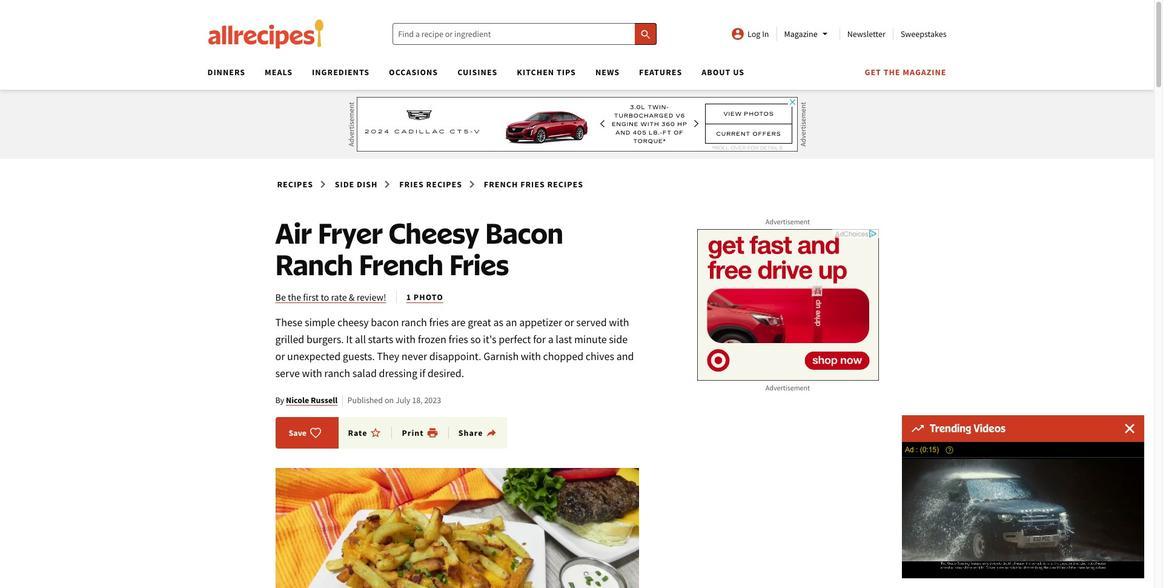Task type: describe. For each thing, give the bounding box(es) containing it.
french inside french fries recipes link
[[484, 179, 519, 190]]

1 horizontal spatial or
[[565, 315, 575, 329]]

2 recipes from the left
[[427, 179, 463, 190]]

print
[[402, 428, 424, 439]]

starts
[[368, 332, 394, 346]]

0 vertical spatial fries
[[430, 315, 449, 329]]

fries recipes link
[[398, 176, 464, 192]]

nicole
[[286, 395, 309, 406]]

fryer
[[318, 215, 383, 250]]

0 vertical spatial advertisement region
[[357, 97, 798, 152]]

all
[[355, 332, 366, 346]]

about us
[[702, 67, 745, 78]]

garnish
[[484, 349, 519, 363]]

frozen
[[418, 332, 447, 346]]

ranch
[[276, 247, 353, 282]]

log
[[748, 28, 761, 39]]

kitchen tips link
[[517, 67, 576, 78]]

plate of french fries with cheese and chives on square white plate with a burger in the background image
[[276, 468, 639, 588]]

chevron_right image for dish
[[380, 177, 395, 192]]

close image
[[1126, 424, 1136, 433]]

save button
[[285, 427, 326, 439]]

as
[[494, 315, 504, 329]]

cuisines link
[[458, 67, 498, 78]]

1 vertical spatial fries
[[449, 332, 469, 346]]

2023
[[425, 395, 441, 406]]

french fries recipes link
[[482, 176, 586, 192]]

chevron_right image
[[316, 177, 330, 192]]

magazine
[[785, 28, 818, 39]]

news
[[596, 67, 620, 78]]

0 horizontal spatial ranch
[[325, 366, 350, 380]]

banner containing log in
[[0, 0, 1155, 588]]

features link
[[640, 67, 683, 78]]

meals link
[[265, 67, 293, 78]]

0 horizontal spatial or
[[276, 349, 285, 363]]

Find a recipe or ingredient text field
[[393, 23, 657, 45]]

get
[[865, 67, 882, 78]]

fries inside air fryer cheesy bacon ranch french fries
[[450, 247, 509, 282]]

about
[[702, 67, 731, 78]]

if
[[420, 366, 426, 380]]

log in
[[748, 28, 770, 39]]

russell
[[311, 395, 338, 406]]

serve
[[276, 366, 300, 380]]

bacon
[[486, 215, 564, 250]]

about us link
[[702, 67, 745, 78]]

in
[[763, 28, 770, 39]]

cheesy
[[338, 315, 369, 329]]

rate
[[331, 291, 347, 303]]

a
[[548, 332, 554, 346]]

sweepstakes
[[901, 28, 947, 39]]

magazine
[[904, 67, 947, 78]]

these simple cheesy bacon ranch fries are great as an appetizer or served with grilled burgers. it all starts with frozen fries so it's perfect for a last minute side or unexpected guests. they never disappoint. garnish with chopped chives and serve with ranch salad dressing if desired.
[[276, 315, 634, 380]]

are
[[451, 315, 466, 329]]

kitchen
[[517, 67, 555, 78]]

share
[[459, 428, 483, 439]]

french inside air fryer cheesy bacon ranch french fries
[[359, 247, 444, 282]]

desired.
[[428, 366, 465, 380]]

1 vertical spatial advertisement region
[[697, 229, 879, 381]]

simple
[[305, 315, 335, 329]]

rate
[[348, 428, 368, 439]]

side dish
[[335, 179, 378, 190]]

get the magazine
[[865, 67, 947, 78]]

these
[[276, 315, 303, 329]]

dressing
[[379, 366, 418, 380]]

home image
[[208, 19, 324, 48]]

be
[[276, 291, 286, 303]]

fries recipes
[[400, 179, 463, 190]]

get the magazine link
[[865, 67, 947, 78]]

cheesy
[[389, 215, 480, 250]]

be the first to rate & review!
[[276, 291, 387, 303]]

photo
[[414, 292, 444, 303]]

trending
[[931, 422, 972, 435]]

features
[[640, 67, 683, 78]]

recipes link
[[276, 176, 315, 192]]

trending videos
[[931, 422, 1006, 435]]

3 recipes from the left
[[548, 179, 584, 190]]



Task type: vqa. For each thing, say whether or not it's contained in the screenshot.
plate of french fries with cheese and chives on square white plate with a burger in the background image
yes



Task type: locate. For each thing, give the bounding box(es) containing it.
advertisement region
[[357, 97, 798, 152], [697, 229, 879, 381]]

with down for
[[521, 349, 541, 363]]

with
[[609, 315, 630, 329], [396, 332, 416, 346], [521, 349, 541, 363], [302, 366, 322, 380]]

chevron_right image
[[380, 177, 395, 192], [465, 177, 480, 192]]

0 vertical spatial ranch
[[401, 315, 427, 329]]

videos
[[974, 422, 1006, 435]]

air fryer cheesy bacon ranch french fries
[[276, 215, 564, 282]]

published on july 18, 2023
[[348, 395, 441, 406]]

1 recipes from the left
[[277, 179, 313, 190]]

search image
[[640, 28, 652, 40]]

tips
[[557, 67, 576, 78]]

grilled
[[276, 332, 305, 346]]

account image
[[731, 27, 746, 41]]

with up never
[[396, 332, 416, 346]]

magazine button
[[785, 27, 833, 41]]

burgers.
[[307, 332, 344, 346]]

us
[[734, 67, 745, 78]]

rate button
[[348, 427, 393, 439]]

ranch up 'frozen'
[[401, 315, 427, 329]]

fries down are
[[449, 332, 469, 346]]

by
[[276, 395, 284, 406]]

occasions
[[389, 67, 438, 78]]

chevron_right image right fries recipes
[[465, 177, 480, 192]]

1 photo
[[407, 292, 444, 303]]

perfect
[[499, 332, 531, 346]]

2 horizontal spatial recipes
[[548, 179, 584, 190]]

navigation containing dinners
[[198, 63, 947, 90]]

the
[[288, 291, 301, 303]]

side
[[335, 179, 355, 190]]

save
[[289, 428, 307, 439]]

fries
[[430, 315, 449, 329], [449, 332, 469, 346]]

they
[[377, 349, 400, 363]]

log in link
[[731, 27, 770, 41]]

and
[[617, 349, 634, 363]]

print image
[[427, 427, 439, 439]]

1 vertical spatial french
[[359, 247, 444, 282]]

navigation
[[198, 63, 947, 90]]

0 horizontal spatial french
[[359, 247, 444, 282]]

served
[[577, 315, 607, 329]]

fries
[[400, 179, 424, 190], [521, 179, 545, 190], [450, 247, 509, 282]]

by nicole russell
[[276, 395, 338, 406]]

0 vertical spatial french
[[484, 179, 519, 190]]

appetizer
[[520, 315, 563, 329]]

None search field
[[393, 23, 657, 45]]

to
[[321, 291, 329, 303]]

sweepstakes link
[[901, 28, 947, 39]]

2 chevron_right image from the left
[[465, 177, 480, 192]]

share button
[[459, 427, 498, 439]]

1
[[407, 292, 412, 303]]

minute
[[575, 332, 607, 346]]

fries right dish
[[400, 179, 424, 190]]

1 vertical spatial or
[[276, 349, 285, 363]]

chevron_right image right dish
[[380, 177, 395, 192]]

fries up 'frozen'
[[430, 315, 449, 329]]

july
[[396, 395, 411, 406]]

an
[[506, 315, 517, 329]]

news link
[[596, 67, 620, 78]]

first
[[303, 291, 319, 303]]

so
[[471, 332, 481, 346]]

recipes
[[277, 179, 313, 190], [427, 179, 463, 190], [548, 179, 584, 190]]

newsletter
[[848, 28, 886, 39]]

0 horizontal spatial recipes
[[277, 179, 313, 190]]

never
[[402, 349, 428, 363]]

or
[[565, 315, 575, 329], [276, 349, 285, 363]]

dish
[[357, 179, 378, 190]]

it's
[[483, 332, 497, 346]]

unexpected
[[287, 349, 341, 363]]

the
[[884, 67, 901, 78]]

salad
[[353, 366, 377, 380]]

share image
[[486, 427, 498, 439]]

or up last
[[565, 315, 575, 329]]

fries up bacon
[[521, 179, 545, 190]]

dinners
[[208, 67, 246, 78]]

kitchen tips
[[517, 67, 576, 78]]

ingredients
[[312, 67, 370, 78]]

favorite image
[[310, 427, 322, 439]]

navigation inside banner
[[198, 63, 947, 90]]

or up serve
[[276, 349, 285, 363]]

chevron_right image for recipes
[[465, 177, 480, 192]]

&
[[349, 291, 355, 303]]

trending image
[[912, 425, 925, 432]]

caret_down image
[[818, 27, 833, 41]]

chives
[[586, 349, 615, 363]]

with up side
[[609, 315, 630, 329]]

1 horizontal spatial ranch
[[401, 315, 427, 329]]

print button
[[402, 427, 439, 439]]

french up 1
[[359, 247, 444, 282]]

guests.
[[343, 349, 375, 363]]

0 horizontal spatial chevron_right image
[[380, 177, 395, 192]]

review!
[[357, 291, 387, 303]]

video player application
[[903, 442, 1145, 578]]

1 horizontal spatial french
[[484, 179, 519, 190]]

0 vertical spatial or
[[565, 315, 575, 329]]

occasions link
[[389, 67, 438, 78]]

2 horizontal spatial fries
[[521, 179, 545, 190]]

18,
[[412, 395, 423, 406]]

meals
[[265, 67, 293, 78]]

it
[[346, 332, 353, 346]]

great
[[468, 315, 492, 329]]

newsletter button
[[848, 28, 886, 39]]

chopped
[[544, 349, 584, 363]]

1 vertical spatial ranch
[[325, 366, 350, 380]]

with down unexpected
[[302, 366, 322, 380]]

0 horizontal spatial fries
[[400, 179, 424, 190]]

french up bacon
[[484, 179, 519, 190]]

1 horizontal spatial fries
[[450, 247, 509, 282]]

cuisines
[[458, 67, 498, 78]]

1 chevron_right image from the left
[[380, 177, 395, 192]]

fries up great
[[450, 247, 509, 282]]

ranch left salad
[[325, 366, 350, 380]]

1 horizontal spatial chevron_right image
[[465, 177, 480, 192]]

side dish link
[[333, 176, 380, 192]]

bacon
[[371, 315, 399, 329]]

for
[[534, 332, 546, 346]]

dinners link
[[208, 67, 246, 78]]

1 horizontal spatial recipes
[[427, 179, 463, 190]]

banner
[[0, 0, 1155, 588]]

nicole russell link
[[286, 395, 338, 406]]

star empty image
[[370, 427, 382, 439]]

published
[[348, 395, 383, 406]]

air
[[276, 215, 312, 250]]



